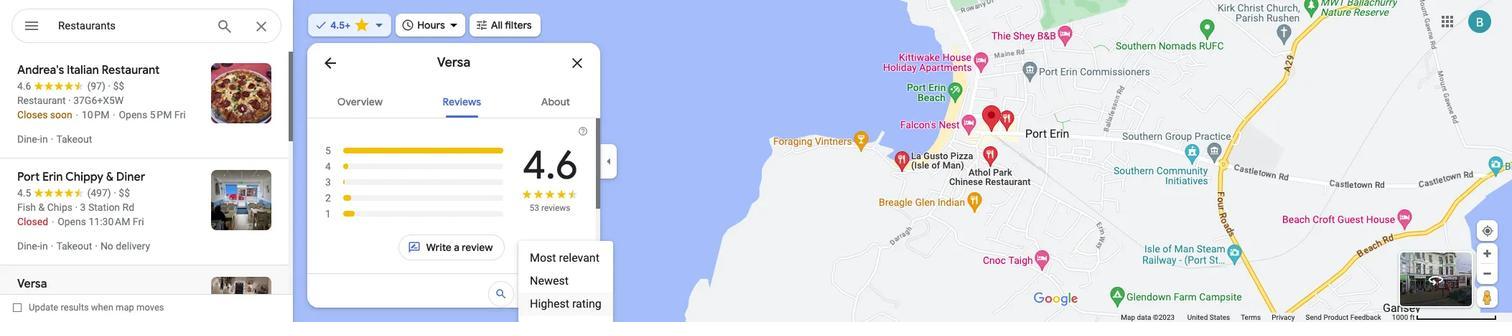 Task type: locate. For each thing, give the bounding box(es) containing it.
versa main content
[[307, 43, 600, 315]]

moves
[[136, 302, 164, 313]]

menu
[[519, 241, 613, 322]]

update
[[29, 302, 58, 313]]

all filters button
[[470, 9, 541, 41]]

collapse side panel image
[[601, 153, 617, 169]]

tab list
[[307, 83, 600, 118]]

5 stars, 47 reviews image
[[325, 143, 505, 159]]

about button
[[530, 83, 582, 118]]

footer inside google maps element
[[1121, 313, 1392, 322]]

5
[[325, 145, 331, 157]]

united
[[1188, 314, 1208, 322]]

tab list containing overview
[[307, 83, 600, 118]]

4
[[325, 161, 331, 172]]

3
[[325, 177, 331, 188]]

1
[[325, 208, 331, 220]]

sort
[[547, 288, 567, 301]]

show your location image
[[1482, 225, 1495, 238]]

4.5+
[[330, 19, 351, 32]]

newest
[[530, 274, 569, 288]]

1000
[[1392, 314, 1409, 322]]

map
[[1121, 314, 1136, 322]]

overview button
[[326, 83, 394, 118]]

sort button
[[519, 277, 579, 312]]

53 reviews
[[530, 203, 571, 213]]

map data ©2023
[[1121, 314, 1177, 322]]

footer
[[1121, 313, 1392, 322]]

most
[[530, 251, 556, 265]]

1000 ft button
[[1392, 314, 1497, 322]]

None field
[[58, 17, 205, 34]]

product
[[1324, 314, 1349, 322]]

rating
[[572, 297, 602, 311]]

privacy button
[[1272, 313, 1295, 322]]

write a review button
[[398, 231, 505, 265]]

3 stars, 0 reviews image
[[325, 175, 504, 190]]

feedback
[[1351, 314, 1382, 322]]

send product feedback button
[[1306, 313, 1382, 322]]

©2023
[[1153, 314, 1175, 322]]

radio item
[[519, 316, 613, 322]]

4.6 stars image
[[521, 189, 579, 203]]

reviews button
[[431, 83, 493, 118]]

write
[[426, 241, 452, 254]]


[[23, 16, 40, 36]]

all
[[491, 19, 503, 32]]

write a review image
[[408, 241, 421, 254]]

states
[[1210, 314, 1230, 322]]

send product feedback
[[1306, 314, 1382, 322]]

footer containing map data ©2023
[[1121, 313, 1392, 322]]

reviews
[[443, 96, 481, 108]]

menu containing most relevant
[[519, 241, 613, 322]]



Task type: vqa. For each thing, say whether or not it's contained in the screenshot.
RESTAURANTS
no



Task type: describe. For each thing, give the bounding box(es) containing it.
versa
[[437, 55, 471, 71]]

relevant
[[559, 251, 600, 265]]

1000 ft
[[1392, 314, 1415, 322]]

about
[[541, 96, 570, 108]]

1 stars, 3 reviews image
[[325, 206, 504, 222]]

terms
[[1241, 314, 1261, 322]]

menu inside google maps element
[[519, 241, 613, 322]]

53
[[530, 203, 539, 213]]

map
[[116, 302, 134, 313]]

street view image
[[1428, 271, 1445, 289]]

4 stars, 1 review image
[[325, 159, 504, 175]]

filters
[[505, 19, 532, 32]]

none field inside the restaurants field
[[58, 17, 205, 34]]

show street view coverage image
[[1477, 287, 1498, 308]]

privacy
[[1272, 314, 1295, 322]]

update results when map moves
[[29, 302, 164, 313]]

hours button
[[396, 9, 465, 41]]

when
[[91, 302, 113, 313]]

united states button
[[1188, 313, 1230, 322]]

4.6
[[522, 140, 578, 191]]

review
[[462, 241, 493, 254]]

send
[[1306, 314, 1322, 322]]

hours
[[417, 19, 445, 32]]

tab list inside google maps element
[[307, 83, 600, 118]]

united states
[[1188, 314, 1230, 322]]

search reviews image
[[495, 288, 508, 301]]

 button
[[11, 9, 52, 46]]

highest
[[530, 297, 570, 311]]

most relevant
[[530, 251, 600, 265]]

results
[[61, 302, 89, 313]]

2 stars, 2 reviews image
[[325, 190, 504, 206]]

zoom in image
[[1482, 248, 1493, 259]]

a
[[454, 241, 460, 254]]

4.5+ button
[[308, 9, 392, 41]]

ft
[[1410, 314, 1415, 322]]

sort image
[[528, 288, 541, 301]]

reviews
[[541, 203, 571, 213]]

radio item inside google maps element
[[519, 316, 613, 322]]

2
[[325, 192, 331, 204]]

write a review
[[426, 241, 493, 254]]

all filters
[[491, 19, 532, 32]]

 search field
[[11, 9, 293, 46]]

highest rating
[[530, 297, 602, 311]]

google maps element
[[0, 0, 1512, 322]]

data
[[1137, 314, 1152, 322]]

terms button
[[1241, 313, 1261, 322]]

Restaurants field
[[11, 9, 282, 44]]

results for restaurants feed
[[0, 52, 293, 322]]

overview
[[337, 96, 383, 108]]

zoom out image
[[1482, 269, 1493, 279]]

Update results when map moves checkbox
[[13, 299, 164, 317]]



